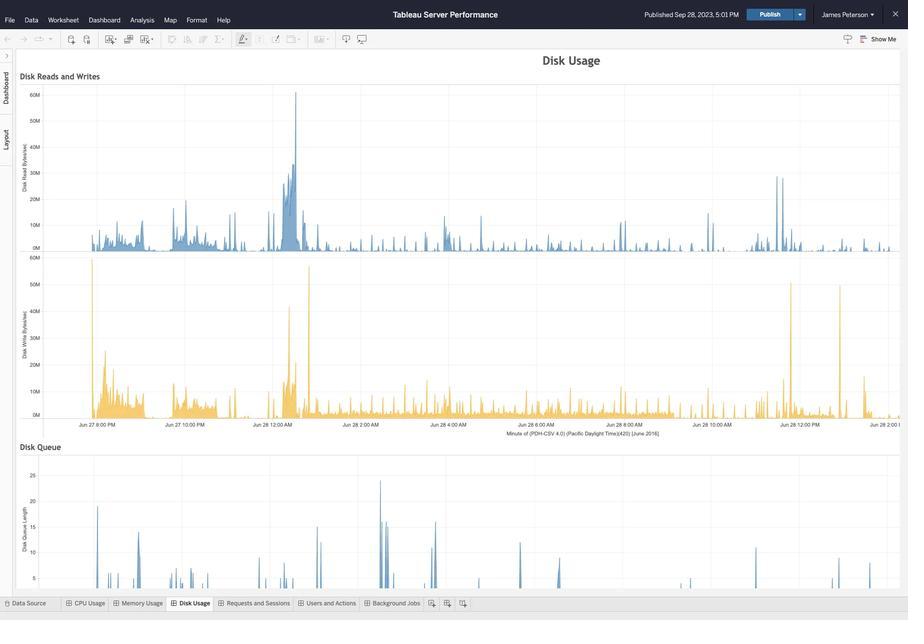Task type: locate. For each thing, give the bounding box(es) containing it.
map
[[164, 17, 177, 24]]

worksheet
[[48, 17, 79, 24]]

usage inside heading
[[569, 53, 601, 67]]

disk usage
[[543, 53, 601, 67], [180, 601, 210, 608]]

and right users
[[324, 601, 334, 608]]

dashboard up new worksheet icon
[[89, 17, 121, 24]]

1 horizontal spatial dashboard
[[89, 17, 121, 24]]

disk
[[543, 53, 565, 67], [20, 72, 35, 81], [20, 443, 35, 453], [180, 601, 192, 608]]

0 vertical spatial data
[[25, 17, 38, 24]]

replay animation image right the "redo" image
[[34, 34, 44, 44]]

replay animation image
[[34, 34, 44, 44], [48, 36, 54, 42]]

and left sessions
[[254, 601, 264, 608]]

show/hide cards image
[[314, 34, 330, 44]]

usage
[[569, 53, 601, 67], [88, 601, 105, 608], [146, 601, 163, 608], [193, 601, 210, 608]]

0 horizontal spatial replay animation image
[[34, 34, 44, 44]]

data for data
[[25, 17, 38, 24]]

data up the "redo" image
[[25, 17, 38, 24]]

1 vertical spatial disk usage
[[180, 601, 210, 608]]

0 vertical spatial dashboard
[[89, 17, 121, 24]]

show
[[872, 36, 887, 43]]

disk inside disk usage heading
[[543, 53, 565, 67]]

1 vertical spatial data
[[12, 601, 25, 608]]

data for data source
[[12, 601, 25, 608]]

data left source
[[12, 601, 25, 608]]

5:01
[[716, 11, 728, 18]]

0 horizontal spatial and
[[61, 72, 74, 81]]

pause auto updates image
[[82, 34, 92, 44]]

2023,
[[698, 11, 715, 18]]

data
[[25, 17, 38, 24], [12, 601, 25, 608]]

sort ascending image
[[183, 34, 193, 44]]

and right reads at the left top of page
[[61, 72, 74, 81]]

highlight image
[[238, 34, 249, 44]]

sep
[[675, 11, 686, 18]]

sessions
[[266, 601, 290, 608]]

0 vertical spatial marks. press enter to open the view data window.. use arrow keys to navigate data visualization elements. image
[[43, 84, 908, 419]]

disk usage inside heading
[[543, 53, 601, 67]]

and
[[61, 72, 74, 81], [254, 601, 264, 608], [324, 601, 334, 608]]

background
[[373, 601, 406, 608]]

layout
[[2, 130, 10, 150]]

redo image
[[19, 34, 28, 44]]

users and actions
[[307, 601, 356, 608]]

me
[[888, 36, 897, 43]]

format workbook image
[[271, 34, 280, 44]]

totals image
[[214, 34, 226, 44]]

analysis
[[130, 17, 154, 24]]

data guide image
[[843, 34, 853, 44]]

dashboard down expand icon
[[2, 72, 10, 104]]

1 horizontal spatial disk usage
[[543, 53, 601, 67]]

james
[[822, 11, 841, 18]]

and for requests and sessions
[[254, 601, 264, 608]]

dashboard
[[89, 17, 121, 24], [2, 72, 10, 104]]

disk reads and writes
[[20, 72, 100, 81]]

1 vertical spatial dashboard
[[2, 72, 10, 104]]

and for users and actions
[[324, 601, 334, 608]]

memory
[[122, 601, 145, 608]]

1 horizontal spatial and
[[254, 601, 264, 608]]

clear sheet image
[[139, 34, 155, 44]]

format
[[187, 17, 208, 24]]

replay animation image left new data source image
[[48, 36, 54, 42]]

actions
[[335, 601, 356, 608]]

jobs
[[407, 601, 420, 608]]

show me button
[[856, 32, 906, 47]]

0 vertical spatial disk usage
[[543, 53, 601, 67]]

2 horizontal spatial and
[[324, 601, 334, 608]]

expand image
[[4, 53, 10, 59]]

show labels image
[[255, 34, 265, 44]]

server
[[424, 10, 448, 19]]

marks. press enter to open the view data window.. use arrow keys to navigate data visualization elements. image
[[43, 84, 908, 419], [39, 455, 908, 605]]

performance
[[450, 10, 498, 19]]



Task type: vqa. For each thing, say whether or not it's contained in the screenshot.
Autosave
no



Task type: describe. For each thing, give the bounding box(es) containing it.
file
[[5, 17, 15, 24]]

undo image
[[3, 34, 13, 44]]

james peterson
[[822, 11, 869, 18]]

requests
[[227, 601, 253, 608]]

published
[[645, 11, 674, 18]]

new data source image
[[67, 34, 77, 44]]

28,
[[688, 11, 697, 18]]

swap rows and columns image
[[167, 34, 177, 44]]

0 horizontal spatial dashboard
[[2, 72, 10, 104]]

reads
[[37, 72, 59, 81]]

duplicate image
[[124, 34, 134, 44]]

pm
[[730, 11, 739, 18]]

1 horizontal spatial replay animation image
[[48, 36, 54, 42]]

open and edit this workbook in tableau desktop image
[[357, 34, 367, 44]]

queue
[[37, 443, 61, 453]]

publish
[[760, 11, 781, 18]]

show me
[[872, 36, 897, 43]]

help
[[217, 17, 231, 24]]

publish button
[[747, 9, 794, 20]]

0 horizontal spatial disk usage
[[180, 601, 210, 608]]

source
[[27, 601, 46, 608]]

background jobs
[[373, 601, 420, 608]]

data source
[[12, 601, 46, 608]]

cpu usage
[[75, 601, 105, 608]]

1 vertical spatial marks. press enter to open the view data window.. use arrow keys to navigate data visualization elements. image
[[39, 455, 908, 605]]

disk queue
[[20, 443, 61, 453]]

tableau
[[393, 10, 422, 19]]

cpu
[[75, 601, 87, 608]]

fit image
[[286, 34, 302, 44]]

writes
[[77, 72, 100, 81]]

download image
[[342, 34, 352, 44]]

disk usage heading
[[20, 53, 908, 68]]

memory usage
[[122, 601, 163, 608]]

published sep 28, 2023, 5:01 pm
[[645, 11, 739, 18]]

new worksheet image
[[104, 34, 118, 44]]

users
[[307, 601, 323, 608]]

requests and sessions
[[227, 601, 290, 608]]

tableau server performance
[[393, 10, 498, 19]]

sort descending image
[[198, 34, 208, 44]]

peterson
[[843, 11, 869, 18]]



